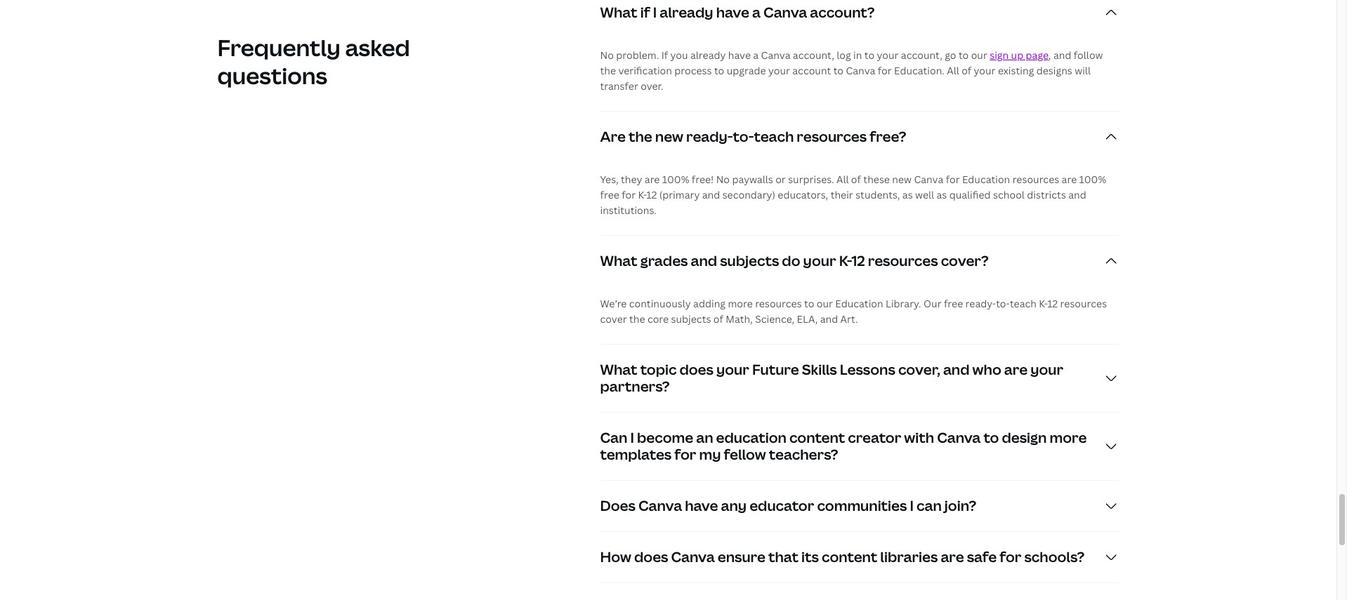 Task type: locate. For each thing, give the bounding box(es) containing it.
1 vertical spatial our
[[817, 297, 833, 311]]

0 horizontal spatial i
[[630, 429, 634, 448]]

canva right with
[[937, 429, 981, 448]]

school
[[993, 189, 1025, 202]]

a inside what if i already have a canva account? dropdown button
[[752, 3, 761, 22]]

free inside we're continuously adding more resources to our education library. our free ready-to-teach k-12 resources cover the core subjects of math, science, ela, and art.
[[944, 297, 963, 311]]

canva inside yes, they are 100% free! no paywalls or surprises. all of these new canva for education resources are 100% free for k-12 (primary and secondary) educators, their students, as well as qualified school districts and institutions.
[[914, 173, 944, 186]]

0 horizontal spatial account,
[[793, 49, 834, 62]]

1 horizontal spatial teach
[[1010, 297, 1037, 311]]

1 vertical spatial does
[[634, 548, 668, 567]]

upgrade
[[727, 64, 766, 78]]

how does canva ensure that its content libraries are safe for schools?
[[600, 548, 1085, 567]]

0 vertical spatial new
[[655, 127, 683, 146]]

teachers?
[[769, 446, 838, 465]]

frequently asked questions
[[217, 32, 410, 91]]

0 horizontal spatial teach
[[754, 127, 794, 146]]

ready- down cover? on the right top of page
[[966, 297, 996, 311]]

to-
[[733, 127, 754, 146], [996, 297, 1010, 311]]

does right how
[[634, 548, 668, 567]]

0 horizontal spatial k-
[[638, 189, 646, 202]]

design
[[1002, 429, 1047, 448]]

0 vertical spatial have
[[716, 3, 749, 22]]

0 horizontal spatial education
[[835, 297, 883, 311]]

k- inside dropdown button
[[839, 252, 852, 271]]

questions
[[217, 60, 327, 91]]

k-
[[638, 189, 646, 202], [839, 252, 852, 271], [1039, 297, 1047, 311]]

the inside dropdown button
[[629, 127, 652, 146]]

more
[[728, 297, 753, 311], [1050, 429, 1087, 448]]

of down adding at the right
[[713, 313, 723, 326]]

ready- up free!
[[686, 127, 733, 146]]

account,
[[793, 49, 834, 62], [901, 49, 943, 62]]

2 vertical spatial have
[[685, 497, 718, 516]]

0 horizontal spatial to-
[[733, 127, 754, 146]]

what
[[600, 3, 637, 22], [600, 252, 637, 271], [600, 361, 637, 380]]

1 vertical spatial k-
[[839, 252, 852, 271]]

k- inside we're continuously adding more resources to our education library. our free ready-to-teach k-12 resources cover the core subjects of math, science, ela, and art.
[[1039, 297, 1047, 311]]

to down log
[[834, 64, 844, 78]]

districts
[[1027, 189, 1066, 202]]

i left can
[[910, 497, 914, 516]]

100%
[[662, 173, 689, 186], [1079, 173, 1106, 186]]

an
[[696, 429, 713, 448]]

1 vertical spatial ready-
[[966, 297, 996, 311]]

to- up who
[[996, 297, 1010, 311]]

more right design
[[1050, 429, 1087, 448]]

new inside yes, they are 100% free! no paywalls or surprises. all of these new canva for education resources are 100% free for k-12 (primary and secondary) educators, their students, as well as qualified school districts and institutions.
[[892, 173, 912, 186]]

1 horizontal spatial account,
[[901, 49, 943, 62]]

as
[[902, 189, 913, 202], [937, 189, 947, 202]]

1 vertical spatial education
[[835, 297, 883, 311]]

1 vertical spatial i
[[630, 429, 634, 448]]

are
[[645, 173, 660, 186], [1062, 173, 1077, 186], [1004, 361, 1028, 380], [941, 548, 964, 567]]

or
[[776, 173, 786, 186]]

the up transfer in the top of the page
[[600, 64, 616, 78]]

1 vertical spatial no
[[716, 173, 730, 186]]

education
[[962, 173, 1010, 186], [835, 297, 883, 311]]

that
[[768, 548, 799, 567]]

1 vertical spatial more
[[1050, 429, 1087, 448]]

0 horizontal spatial as
[[902, 189, 913, 202]]

0 vertical spatial 12
[[646, 189, 657, 202]]

1 vertical spatial the
[[629, 127, 652, 146]]

and inside , and follow the verification process to upgrade your account to canva for education. all of your existing designs will transfer over.
[[1054, 49, 1071, 62]]

students,
[[856, 189, 900, 202]]

secondary)
[[723, 189, 775, 202]]

yes, they are 100% free! no paywalls or surprises. all of these new canva for education resources are 100% free for k-12 (primary and secondary) educators, their students, as well as qualified school districts and institutions.
[[600, 173, 1106, 217]]

our left "sign"
[[971, 49, 987, 62]]

already right if
[[660, 3, 713, 22]]

no inside yes, they are 100% free! no paywalls or surprises. all of these new canva for education resources are 100% free for k-12 (primary and secondary) educators, their students, as well as qualified school districts and institutions.
[[716, 173, 730, 186]]

0 vertical spatial teach
[[754, 127, 794, 146]]

and down free!
[[702, 189, 720, 202]]

1 horizontal spatial as
[[937, 189, 947, 202]]

your left account
[[768, 64, 790, 78]]

1 horizontal spatial education
[[962, 173, 1010, 186]]

k- inside yes, they are 100% free! no paywalls or surprises. all of these new canva for education resources are 100% free for k-12 (primary and secondary) educators, their students, as well as qualified school districts and institutions.
[[638, 189, 646, 202]]

if
[[661, 49, 668, 62]]

0 vertical spatial k-
[[638, 189, 646, 202]]

2 horizontal spatial k-
[[1039, 297, 1047, 311]]

2 vertical spatial 12
[[1047, 297, 1058, 311]]

new inside are the new ready-to-teach resources free? dropdown button
[[655, 127, 683, 146]]

0 vertical spatial what
[[600, 3, 637, 22]]

of inside yes, they are 100% free! no paywalls or surprises. all of these new canva for education resources are 100% free for k-12 (primary and secondary) educators, their students, as well as qualified school districts and institutions.
[[851, 173, 861, 186]]

1 horizontal spatial free
[[944, 297, 963, 311]]

0 vertical spatial subjects
[[720, 252, 779, 271]]

1 vertical spatial new
[[892, 173, 912, 186]]

future
[[752, 361, 799, 380]]

all up their
[[837, 173, 849, 186]]

its
[[802, 548, 819, 567]]

canva down in
[[846, 64, 875, 78]]

to- up paywalls
[[733, 127, 754, 146]]

0 horizontal spatial more
[[728, 297, 753, 311]]

subjects left do
[[720, 252, 779, 271]]

i
[[653, 3, 657, 22], [630, 429, 634, 448], [910, 497, 914, 516]]

1 vertical spatial already
[[690, 49, 726, 62]]

0 vertical spatial already
[[660, 3, 713, 22]]

what for what topic does your future skills lessons cover, and who are your partners?
[[600, 361, 637, 380]]

1 horizontal spatial 12
[[852, 252, 865, 271]]

all down go on the top right of page
[[947, 64, 959, 78]]

subjects
[[720, 252, 779, 271], [671, 313, 711, 326]]

educator
[[750, 497, 814, 516]]

1 horizontal spatial subjects
[[720, 252, 779, 271]]

ensure
[[718, 548, 766, 567]]

canva
[[764, 3, 807, 22], [761, 49, 791, 62], [846, 64, 875, 78], [914, 173, 944, 186], [937, 429, 981, 448], [638, 497, 682, 516], [671, 548, 715, 567]]

education.
[[894, 64, 945, 78]]

0 horizontal spatial all
[[837, 173, 849, 186]]

1 vertical spatial all
[[837, 173, 849, 186]]

2 horizontal spatial 12
[[1047, 297, 1058, 311]]

3 what from the top
[[600, 361, 637, 380]]

2 vertical spatial what
[[600, 361, 637, 380]]

problem.
[[616, 49, 659, 62]]

canva up well
[[914, 173, 944, 186]]

1 horizontal spatial k-
[[839, 252, 852, 271]]

what inside what if i already have a canva account? dropdown button
[[600, 3, 637, 22]]

2 horizontal spatial i
[[910, 497, 914, 516]]

2 what from the top
[[600, 252, 637, 271]]

1 vertical spatial teach
[[1010, 297, 1037, 311]]

all
[[947, 64, 959, 78], [837, 173, 849, 186]]

1 what from the top
[[600, 3, 637, 22]]

and right ,
[[1054, 49, 1071, 62]]

1 vertical spatial what
[[600, 252, 637, 271]]

and right districts
[[1069, 189, 1086, 202]]

subjects down adding at the right
[[671, 313, 711, 326]]

for inside can i become an education content creator with canva to design more templates for my fellow teachers?
[[675, 446, 696, 465]]

1 vertical spatial 12
[[852, 252, 865, 271]]

for right safe
[[1000, 548, 1022, 567]]

2 vertical spatial i
[[910, 497, 914, 516]]

what up we're
[[600, 252, 637, 271]]

1 horizontal spatial i
[[653, 3, 657, 22]]

1 horizontal spatial our
[[971, 49, 987, 62]]

0 vertical spatial to-
[[733, 127, 754, 146]]

the inside , and follow the verification process to upgrade your account to canva for education. all of your existing designs will transfer over.
[[600, 64, 616, 78]]

your right in
[[877, 49, 899, 62]]

1 horizontal spatial more
[[1050, 429, 1087, 448]]

1 horizontal spatial does
[[680, 361, 714, 380]]

go
[[945, 49, 956, 62]]

0 horizontal spatial new
[[655, 127, 683, 146]]

free down 'yes,'
[[600, 189, 619, 202]]

education
[[716, 429, 787, 448]]

0 horizontal spatial ready-
[[686, 127, 733, 146]]

canva inside can i become an education content creator with canva to design more templates for my fellow teachers?
[[937, 429, 981, 448]]

0 horizontal spatial subjects
[[671, 313, 711, 326]]

i right can on the bottom left of the page
[[630, 429, 634, 448]]

educators,
[[778, 189, 828, 202]]

your
[[877, 49, 899, 62], [768, 64, 790, 78], [974, 64, 996, 78], [803, 252, 836, 271], [716, 361, 749, 380], [1031, 361, 1064, 380]]

new right these
[[892, 173, 912, 186]]

continuously
[[629, 297, 691, 311]]

are
[[600, 127, 626, 146]]

canva left account?
[[764, 3, 807, 22]]

0 vertical spatial content
[[789, 429, 845, 448]]

what for what if i already have a canva account?
[[600, 3, 637, 22]]

content
[[789, 429, 845, 448], [822, 548, 877, 567]]

12 inside dropdown button
[[852, 252, 865, 271]]

0 horizontal spatial no
[[600, 49, 614, 62]]

0 horizontal spatial free
[[600, 189, 619, 202]]

to left design
[[984, 429, 999, 448]]

0 vertical spatial of
[[962, 64, 972, 78]]

0 vertical spatial the
[[600, 64, 616, 78]]

1 horizontal spatial new
[[892, 173, 912, 186]]

ready-
[[686, 127, 733, 146], [966, 297, 996, 311]]

canva right does
[[638, 497, 682, 516]]

education inside yes, they are 100% free! no paywalls or surprises. all of these new canva for education resources are 100% free for k-12 (primary and secondary) educators, their students, as well as qualified school districts and institutions.
[[962, 173, 1010, 186]]

canva up upgrade
[[761, 49, 791, 62]]

education up qualified on the right of page
[[962, 173, 1010, 186]]

can
[[600, 429, 628, 448]]

all inside , and follow the verification process to upgrade your account to canva for education. all of your existing designs will transfer over.
[[947, 64, 959, 78]]

2 100% from the left
[[1079, 173, 1106, 186]]

i right if
[[653, 3, 657, 22]]

account, up education.
[[901, 49, 943, 62]]

for left education.
[[878, 64, 892, 78]]

1 vertical spatial of
[[851, 173, 861, 186]]

1 vertical spatial free
[[944, 297, 963, 311]]

free right our
[[944, 297, 963, 311]]

account, up account
[[793, 49, 834, 62]]

0 vertical spatial i
[[653, 3, 657, 22]]

1 horizontal spatial of
[[851, 173, 861, 186]]

our up ela,
[[817, 297, 833, 311]]

1 horizontal spatial to-
[[996, 297, 1010, 311]]

0 vertical spatial more
[[728, 297, 753, 311]]

as left well
[[902, 189, 913, 202]]

what inside what grades and subjects do your k-12 resources cover? dropdown button
[[600, 252, 637, 271]]

2 vertical spatial k-
[[1039, 297, 1047, 311]]

1 vertical spatial a
[[753, 49, 759, 62]]

0 vertical spatial all
[[947, 64, 959, 78]]

1 horizontal spatial all
[[947, 64, 959, 78]]

content inside "dropdown button"
[[822, 548, 877, 567]]

to right in
[[865, 49, 875, 62]]

1 horizontal spatial 100%
[[1079, 173, 1106, 186]]

(primary
[[659, 189, 700, 202]]

i inside what if i already have a canva account? dropdown button
[[653, 3, 657, 22]]

these
[[863, 173, 890, 186]]

1 vertical spatial subjects
[[671, 313, 711, 326]]

already
[[660, 3, 713, 22], [690, 49, 726, 62]]

already up process
[[690, 49, 726, 62]]

what grades and subjects do your k-12 resources cover?
[[600, 252, 989, 271]]

0 vertical spatial a
[[752, 3, 761, 22]]

content right its at the right of page
[[822, 548, 877, 567]]

have inside dropdown button
[[716, 3, 749, 22]]

teach inside we're continuously adding more resources to our education library. our free ready-to-teach k-12 resources cover the core subjects of math, science, ela, and art.
[[1010, 297, 1037, 311]]

partners?
[[600, 378, 670, 396]]

new down over.
[[655, 127, 683, 146]]

0 horizontal spatial of
[[713, 313, 723, 326]]

2 vertical spatial of
[[713, 313, 723, 326]]

0 horizontal spatial 12
[[646, 189, 657, 202]]

0 horizontal spatial our
[[817, 297, 833, 311]]

to up ela,
[[804, 297, 814, 311]]

0 horizontal spatial does
[[634, 548, 668, 567]]

our inside we're continuously adding more resources to our education library. our free ready-to-teach k-12 resources cover the core subjects of math, science, ela, and art.
[[817, 297, 833, 311]]

no left problem.
[[600, 49, 614, 62]]

what inside what topic does your future skills lessons cover, and who are your partners?
[[600, 361, 637, 380]]

of right education.
[[962, 64, 972, 78]]

canva left ensure
[[671, 548, 715, 567]]

1 horizontal spatial no
[[716, 173, 730, 186]]

0 vertical spatial education
[[962, 173, 1010, 186]]

and left art.
[[820, 313, 838, 326]]

of left these
[[851, 173, 861, 186]]

to inside we're continuously adding more resources to our education library. our free ready-to-teach k-12 resources cover the core subjects of math, science, ela, and art.
[[804, 297, 814, 311]]

sign
[[990, 49, 1009, 62]]

does
[[600, 497, 636, 516]]

no right free!
[[716, 173, 730, 186]]

0 vertical spatial free
[[600, 189, 619, 202]]

teach
[[754, 127, 794, 146], [1010, 297, 1037, 311]]

the left core
[[629, 313, 645, 326]]

for left my
[[675, 446, 696, 465]]

0 vertical spatial does
[[680, 361, 714, 380]]

1 horizontal spatial ready-
[[966, 297, 996, 311]]

what left topic
[[600, 361, 637, 380]]

1 vertical spatial to-
[[996, 297, 1010, 311]]

what left if
[[600, 3, 637, 22]]

canva inside "dropdown button"
[[671, 548, 715, 567]]

up
[[1011, 49, 1024, 62]]

no problem. if you already have a canva account, log in to your account, go to our sign up page
[[600, 49, 1049, 62]]

0 horizontal spatial 100%
[[662, 173, 689, 186]]

education up art.
[[835, 297, 883, 311]]

12
[[646, 189, 657, 202], [852, 252, 865, 271], [1047, 297, 1058, 311]]

1 vertical spatial content
[[822, 548, 877, 567]]

more up math,
[[728, 297, 753, 311]]

as right well
[[937, 189, 947, 202]]

the right are
[[629, 127, 652, 146]]

of inside , and follow the verification process to upgrade your account to canva for education. all of your existing designs will transfer over.
[[962, 64, 972, 78]]

more inside can i become an education content creator with canva to design more templates for my fellow teachers?
[[1050, 429, 1087, 448]]

2 horizontal spatial of
[[962, 64, 972, 78]]

new
[[655, 127, 683, 146], [892, 173, 912, 186]]

the inside we're continuously adding more resources to our education library. our free ready-to-teach k-12 resources cover the core subjects of math, science, ela, and art.
[[629, 313, 645, 326]]

0 vertical spatial our
[[971, 49, 987, 62]]

are right who
[[1004, 361, 1028, 380]]

content left creator
[[789, 429, 845, 448]]

and left who
[[943, 361, 970, 380]]

does right topic
[[680, 361, 714, 380]]

ready- inside dropdown button
[[686, 127, 733, 146]]

i inside does canva have any educator communities i can join? 'dropdown button'
[[910, 497, 914, 516]]

2 vertical spatial the
[[629, 313, 645, 326]]

are left safe
[[941, 548, 964, 567]]

1 100% from the left
[[662, 173, 689, 186]]

to
[[865, 49, 875, 62], [959, 49, 969, 62], [714, 64, 724, 78], [834, 64, 844, 78], [804, 297, 814, 311], [984, 429, 999, 448]]

0 vertical spatial ready-
[[686, 127, 733, 146]]

for inside 'how does canva ensure that its content libraries are safe for schools?' "dropdown button"
[[1000, 548, 1022, 567]]



Task type: describe. For each thing, give the bounding box(es) containing it.
cover
[[600, 313, 627, 326]]

0 vertical spatial no
[[600, 49, 614, 62]]

if
[[640, 3, 650, 22]]

library.
[[886, 297, 921, 311]]

1 account, from the left
[[793, 49, 834, 62]]

your right do
[[803, 252, 836, 271]]

adding
[[693, 297, 726, 311]]

over.
[[641, 80, 664, 93]]

canva inside , and follow the verification process to upgrade your account to canva for education. all of your existing designs will transfer over.
[[846, 64, 875, 78]]

to right go on the top right of page
[[959, 49, 969, 62]]

your left future
[[716, 361, 749, 380]]

free?
[[870, 127, 907, 146]]

2 as from the left
[[937, 189, 947, 202]]

all inside yes, they are 100% free! no paywalls or surprises. all of these new canva for education resources are 100% free for k-12 (primary and secondary) educators, their students, as well as qualified school districts and institutions.
[[837, 173, 849, 186]]

core
[[648, 313, 669, 326]]

cover?
[[941, 252, 989, 271]]

12 inside yes, they are 100% free! no paywalls or surprises. all of these new canva for education resources are 100% free for k-12 (primary and secondary) educators, their students, as well as qualified school districts and institutions.
[[646, 189, 657, 202]]

follow
[[1074, 49, 1103, 62]]

can i become an education content creator with canva to design more templates for my fellow teachers? button
[[600, 413, 1119, 481]]

12 inside we're continuously adding more resources to our education library. our free ready-to-teach k-12 resources cover the core subjects of math, science, ela, and art.
[[1047, 297, 1058, 311]]

teach inside dropdown button
[[754, 127, 794, 146]]

skills
[[802, 361, 837, 380]]

does canva have any educator communities i can join? button
[[600, 481, 1119, 532]]

are inside what topic does your future skills lessons cover, and who are your partners?
[[1004, 361, 1028, 380]]

qualified
[[949, 189, 991, 202]]

asked
[[345, 32, 410, 63]]

education inside we're continuously adding more resources to our education library. our free ready-to-teach k-12 resources cover the core subjects of math, science, ela, and art.
[[835, 297, 883, 311]]

what topic does your future skills lessons cover, and who are your partners? button
[[600, 345, 1119, 413]]

and inside we're continuously adding more resources to our education library. our free ready-to-teach k-12 resources cover the core subjects of math, science, ela, and art.
[[820, 313, 838, 326]]

can i become an education content creator with canva to design more templates for my fellow teachers?
[[600, 429, 1087, 465]]

log
[[837, 49, 851, 62]]

account?
[[810, 3, 875, 22]]

1 as from the left
[[902, 189, 913, 202]]

have inside 'dropdown button'
[[685, 497, 718, 516]]

join?
[[945, 497, 977, 516]]

what for what grades and subjects do your k-12 resources cover?
[[600, 252, 637, 271]]

we're continuously adding more resources to our education library. our free ready-to-teach k-12 resources cover the core subjects of math, science, ela, and art.
[[600, 297, 1107, 326]]

with
[[904, 429, 934, 448]]

they
[[621, 173, 642, 186]]

art.
[[840, 313, 858, 326]]

sign up page link
[[990, 49, 1049, 62]]

verification
[[618, 64, 672, 78]]

fellow
[[724, 446, 766, 465]]

become
[[637, 429, 693, 448]]

grades
[[640, 252, 688, 271]]

and inside what topic does your future skills lessons cover, and who are your partners?
[[943, 361, 970, 380]]

of inside we're continuously adding more resources to our education library. our free ready-to-teach k-12 resources cover the core subjects of math, science, ela, and art.
[[713, 313, 723, 326]]

resources inside yes, they are 100% free! no paywalls or surprises. all of these new canva for education resources are 100% free for k-12 (primary and secondary) educators, their students, as well as qualified school districts and institutions.
[[1013, 173, 1059, 186]]

are up districts
[[1062, 173, 1077, 186]]

to right process
[[714, 64, 724, 78]]

free!
[[692, 173, 714, 186]]

process
[[675, 64, 712, 78]]

ela,
[[797, 313, 818, 326]]

to inside can i become an education content creator with canva to design more templates for my fellow teachers?
[[984, 429, 999, 448]]

templates
[[600, 446, 672, 465]]

does inside what topic does your future skills lessons cover, and who are your partners?
[[680, 361, 714, 380]]

how does canva ensure that its content libraries are safe for schools? button
[[600, 533, 1119, 583]]

for inside , and follow the verification process to upgrade your account to canva for education. all of your existing designs will transfer over.
[[878, 64, 892, 78]]

1 vertical spatial have
[[728, 49, 751, 62]]

communities
[[817, 497, 907, 516]]

page
[[1026, 49, 1049, 62]]

paywalls
[[732, 173, 773, 186]]

what topic does your future skills lessons cover, and who are your partners?
[[600, 361, 1064, 396]]

ready- inside we're continuously adding more resources to our education library. our free ready-to-teach k-12 resources cover the core subjects of math, science, ela, and art.
[[966, 297, 996, 311]]

safe
[[967, 548, 997, 567]]

to- inside we're continuously adding more resources to our education library. our free ready-to-teach k-12 resources cover the core subjects of math, science, ela, and art.
[[996, 297, 1010, 311]]

lessons
[[840, 361, 895, 380]]

will
[[1075, 64, 1091, 78]]

any
[[721, 497, 747, 516]]

what if i already have a canva account?
[[600, 3, 875, 22]]

subjects inside we're continuously adding more resources to our education library. our free ready-to-teach k-12 resources cover the core subjects of math, science, ela, and art.
[[671, 313, 711, 326]]

are inside "dropdown button"
[[941, 548, 964, 567]]

for up institutions.
[[622, 189, 636, 202]]

cover,
[[898, 361, 940, 380]]

for up qualified on the right of page
[[946, 173, 960, 186]]

free inside yes, they are 100% free! no paywalls or surprises. all of these new canva for education resources are 100% free for k-12 (primary and secondary) educators, their students, as well as qualified school districts and institutions.
[[600, 189, 619, 202]]

schools?
[[1024, 548, 1085, 567]]

content inside can i become an education content creator with canva to design more templates for my fellow teachers?
[[789, 429, 845, 448]]

2 account, from the left
[[901, 49, 943, 62]]

already inside dropdown button
[[660, 3, 713, 22]]

frequently
[[217, 32, 341, 63]]

who
[[973, 361, 1001, 380]]

institutions.
[[600, 204, 657, 217]]

and right grades
[[691, 252, 717, 271]]

,
[[1049, 49, 1051, 62]]

we're
[[600, 297, 627, 311]]

does canva have any educator communities i can join?
[[600, 497, 977, 516]]

to- inside dropdown button
[[733, 127, 754, 146]]

are right they
[[645, 173, 660, 186]]

in
[[853, 49, 862, 62]]

more inside we're continuously adding more resources to our education library. our free ready-to-teach k-12 resources cover the core subjects of math, science, ela, and art.
[[728, 297, 753, 311]]

math,
[[726, 313, 753, 326]]

you
[[671, 49, 688, 62]]

can
[[917, 497, 942, 516]]

how
[[600, 548, 631, 567]]

my
[[699, 446, 721, 465]]

creator
[[848, 429, 901, 448]]

i inside can i become an education content creator with canva to design more templates for my fellow teachers?
[[630, 429, 634, 448]]

subjects inside dropdown button
[[720, 252, 779, 271]]

well
[[915, 189, 934, 202]]

canva inside 'dropdown button'
[[638, 497, 682, 516]]

does inside "dropdown button"
[[634, 548, 668, 567]]

canva inside dropdown button
[[764, 3, 807, 22]]

surprises.
[[788, 173, 834, 186]]

your down "sign"
[[974, 64, 996, 78]]

transfer
[[600, 80, 638, 93]]

are the new ready-to-teach resources free? button
[[600, 112, 1119, 163]]

do
[[782, 252, 800, 271]]

topic
[[640, 361, 677, 380]]

your right who
[[1031, 361, 1064, 380]]

what if i already have a canva account? button
[[600, 0, 1119, 38]]

libraries
[[880, 548, 938, 567]]

our
[[924, 297, 942, 311]]

what grades and subjects do your k-12 resources cover? button
[[600, 236, 1119, 287]]

, and follow the verification process to upgrade your account to canva for education. all of your existing designs will transfer over.
[[600, 49, 1103, 93]]

their
[[831, 189, 853, 202]]



Task type: vqa. For each thing, say whether or not it's contained in the screenshot.
"to-" inside We're continuously adding more resources to our Education Library. Our free ready-to-teach K-12 resources cover the core subjects of Math, Science, ELA, and Art.
yes



